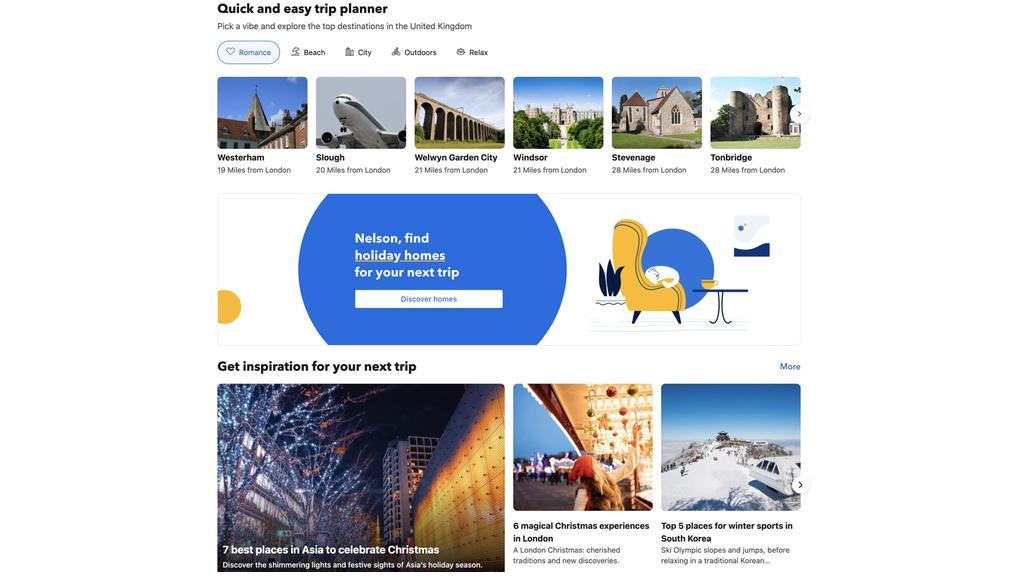 Task type: describe. For each thing, give the bounding box(es) containing it.
top
[[661, 521, 676, 531]]

london inside tonbridge 28 miles from london
[[760, 166, 785, 174]]

21 inside windsor 21 miles from london
[[513, 166, 521, 174]]

holiday inside 'nelson, find holiday homes for your next trip'
[[355, 247, 401, 265]]

bathhouse
[[661, 567, 698, 573]]

stevenage 28 miles from london
[[612, 152, 687, 174]]

discoveries.
[[579, 557, 619, 566]]

and up vibe
[[257, 0, 281, 18]]

and inside "6 magical christmas experiences in london a london christmas: cherished traditions and new discoveries."
[[548, 557, 560, 566]]

a
[[513, 546, 518, 555]]

korean
[[741, 557, 765, 566]]

nelson,
[[355, 230, 402, 248]]

south
[[661, 534, 686, 544]]

more
[[780, 361, 801, 373]]

celebrate
[[338, 544, 386, 556]]

from for windsor
[[543, 166, 559, 174]]

united
[[410, 21, 436, 31]]

asia
[[302, 544, 324, 556]]

festive
[[348, 561, 372, 570]]

your inside 'nelson, find holiday homes for your next trip'
[[376, 264, 404, 282]]

london inside welwyn garden city 21 miles from london
[[462, 166, 488, 174]]

discover inside 7 best places in asia to celebrate christmas discover the shimmering lights and festive sights of asia's holiday season.
[[223, 561, 253, 570]]

and inside 7 best places in asia to celebrate christmas discover the shimmering lights and festive sights of asia's holiday season.
[[333, 561, 346, 570]]

places for best
[[256, 544, 288, 556]]

in inside quick and easy trip planner pick a vibe and explore the top destinations in the united kingdom
[[387, 21, 393, 31]]

tab list containing romance
[[209, 41, 505, 65]]

19
[[217, 166, 225, 174]]

easy
[[284, 0, 312, 18]]

christmas:
[[548, 546, 585, 555]]

westerham
[[217, 152, 264, 163]]

1 horizontal spatial the
[[308, 21, 320, 31]]

sights
[[373, 561, 395, 570]]

slopes
[[704, 546, 726, 555]]

windsor 21 miles from london
[[513, 152, 587, 174]]

quick
[[217, 0, 254, 18]]

21 inside welwyn garden city 21 miles from london
[[415, 166, 422, 174]]

miles for stevenage
[[623, 166, 641, 174]]

get
[[217, 358, 240, 376]]

tonbridge 28 miles from london
[[711, 152, 785, 174]]

discover homes
[[401, 295, 457, 304]]

from for stevenage
[[643, 166, 659, 174]]

7 best places in asia to celebrate christmas discover the shimmering lights and festive sights of asia's holiday season.
[[223, 544, 483, 570]]

kingdom
[[438, 21, 472, 31]]

the inside 7 best places in asia to celebrate christmas discover the shimmering lights and festive sights of asia's holiday season.
[[255, 561, 267, 570]]

miles inside welwyn garden city 21 miles from london
[[424, 166, 442, 174]]

get inspiration for your next trip
[[217, 358, 417, 376]]

relaxing
[[661, 557, 688, 566]]

20
[[316, 166, 325, 174]]

for inside top 5 places for winter sports in south korea ski olympic slopes and jumps, before relaxing in a traditional korean bathhouse
[[715, 521, 727, 531]]

5
[[678, 521, 684, 531]]

christmas inside 7 best places in asia to celebrate christmas discover the shimmering lights and festive sights of asia's holiday season.
[[388, 544, 439, 556]]

slough 20 miles from london
[[316, 152, 391, 174]]

welwyn
[[415, 152, 447, 163]]

in down olympic
[[690, 557, 696, 566]]

top 5 places for winter sports in south korea ski olympic slopes and jumps, before relaxing in a traditional korean bathhouse
[[661, 521, 793, 573]]

top 5 places for winter sports in south korea image
[[661, 384, 801, 511]]

places for 5
[[686, 521, 713, 531]]

city inside welwyn garden city 21 miles from london
[[481, 152, 498, 163]]

from inside welwyn garden city 21 miles from london
[[444, 166, 460, 174]]

1 horizontal spatial discover
[[401, 295, 432, 304]]

sports
[[757, 521, 783, 531]]

traditional
[[704, 557, 739, 566]]

6 magical christmas experiences in london a london christmas: cherished traditions and new discoveries.
[[513, 521, 650, 566]]

beach
[[304, 48, 325, 57]]

christmas inside "6 magical christmas experiences in london a london christmas: cherished traditions and new discoveries."
[[555, 521, 597, 531]]

2 horizontal spatial the
[[396, 21, 408, 31]]

1 vertical spatial next
[[364, 358, 392, 376]]

miles for westerham
[[227, 166, 245, 174]]

1 vertical spatial your
[[333, 358, 361, 376]]

garden
[[449, 152, 479, 163]]

to
[[326, 544, 336, 556]]

next inside 'nelson, find holiday homes for your next trip'
[[407, 264, 434, 282]]

shimmering
[[269, 561, 310, 570]]

welwyn garden city 21 miles from london
[[415, 152, 498, 174]]

nelson, find holiday homes for your next trip
[[355, 230, 460, 282]]

westerham 19 miles from london
[[217, 152, 291, 174]]

from for tonbridge
[[742, 166, 758, 174]]

pick
[[217, 21, 234, 31]]

from for slough
[[347, 166, 363, 174]]

lights
[[312, 561, 331, 570]]

6 magical christmas experiences in london image
[[513, 384, 653, 511]]

next image
[[794, 479, 807, 492]]



Task type: locate. For each thing, give the bounding box(es) containing it.
miles for tonbridge
[[722, 166, 740, 174]]

0 horizontal spatial next
[[364, 358, 392, 376]]

miles inside windsor 21 miles from london
[[523, 166, 541, 174]]

miles down windsor
[[523, 166, 541, 174]]

in up a
[[513, 534, 521, 544]]

from inside westerham 19 miles from london
[[247, 166, 263, 174]]

korea
[[688, 534, 711, 544]]

relax button
[[448, 41, 497, 64]]

london inside westerham 19 miles from london
[[265, 166, 291, 174]]

6 from from the left
[[742, 166, 758, 174]]

2 vertical spatial trip
[[395, 358, 417, 376]]

london inside windsor 21 miles from london
[[561, 166, 587, 174]]

destinations
[[338, 21, 384, 31]]

a inside quick and easy trip planner pick a vibe and explore the top destinations in the united kingdom
[[236, 21, 240, 31]]

christmas
[[555, 521, 597, 531], [388, 544, 439, 556]]

7 best places in asia to celebrate christmas region
[[209, 384, 809, 573]]

1 horizontal spatial a
[[698, 557, 702, 566]]

in right destinations
[[387, 21, 393, 31]]

planner
[[340, 0, 388, 18]]

miles inside stevenage 28 miles from london
[[623, 166, 641, 174]]

the left shimmering
[[255, 561, 267, 570]]

from down windsor
[[543, 166, 559, 174]]

in inside "6 magical christmas experiences in london a london christmas: cherished traditions and new discoveries."
[[513, 534, 521, 544]]

miles down tonbridge
[[722, 166, 740, 174]]

1 21 from the left
[[415, 166, 422, 174]]

in up shimmering
[[291, 544, 300, 556]]

and down to on the bottom
[[333, 561, 346, 570]]

0 horizontal spatial the
[[255, 561, 267, 570]]

21 down welwyn on the left of page
[[415, 166, 422, 174]]

1 horizontal spatial 21
[[513, 166, 521, 174]]

places up shimmering
[[256, 544, 288, 556]]

6
[[513, 521, 519, 531]]

a inside top 5 places for winter sports in south korea ski olympic slopes and jumps, before relaxing in a traditional korean bathhouse
[[698, 557, 702, 566]]

0 vertical spatial places
[[686, 521, 713, 531]]

2 miles from the left
[[327, 166, 345, 174]]

2 28 from the left
[[711, 166, 720, 174]]

region containing westerham
[[209, 73, 809, 181]]

5 miles from the left
[[623, 166, 641, 174]]

21
[[415, 166, 422, 174], [513, 166, 521, 174]]

1 vertical spatial trip
[[438, 264, 460, 282]]

from for westerham
[[247, 166, 263, 174]]

1 vertical spatial places
[[256, 544, 288, 556]]

1 horizontal spatial 28
[[711, 166, 720, 174]]

the
[[308, 21, 320, 31], [396, 21, 408, 31], [255, 561, 267, 570]]

discover down best
[[223, 561, 253, 570]]

4 from from the left
[[543, 166, 559, 174]]

holiday left find
[[355, 247, 401, 265]]

0 horizontal spatial city
[[358, 48, 372, 57]]

1 vertical spatial christmas
[[388, 544, 439, 556]]

1 28 from the left
[[612, 166, 621, 174]]

tonbridge
[[711, 152, 752, 163]]

5 from from the left
[[643, 166, 659, 174]]

relax
[[470, 48, 488, 57]]

1 vertical spatial homes
[[434, 295, 457, 304]]

0 horizontal spatial your
[[333, 358, 361, 376]]

4 miles from the left
[[523, 166, 541, 174]]

from down "garden"
[[444, 166, 460, 174]]

homes inside 'nelson, find holiday homes for your next trip'
[[404, 247, 445, 265]]

city inside button
[[358, 48, 372, 57]]

from inside slough 20 miles from london
[[347, 166, 363, 174]]

windsor
[[513, 152, 548, 163]]

in
[[387, 21, 393, 31], [785, 521, 793, 531], [513, 534, 521, 544], [291, 544, 300, 556], [690, 557, 696, 566]]

tab list
[[209, 41, 505, 65]]

outdoors button
[[383, 41, 446, 64]]

0 vertical spatial a
[[236, 21, 240, 31]]

0 vertical spatial christmas
[[555, 521, 597, 531]]

city right "garden"
[[481, 152, 498, 163]]

more link
[[780, 359, 801, 376]]

6 miles from the left
[[722, 166, 740, 174]]

explore
[[277, 21, 306, 31]]

a down olympic
[[698, 557, 702, 566]]

season.
[[456, 561, 483, 570]]

miles inside tonbridge 28 miles from london
[[722, 166, 740, 174]]

and
[[257, 0, 281, 18], [261, 21, 275, 31], [728, 546, 741, 555], [548, 557, 560, 566], [333, 561, 346, 570]]

winter
[[729, 521, 755, 531]]

miles inside westerham 19 miles from london
[[227, 166, 245, 174]]

0 horizontal spatial christmas
[[388, 544, 439, 556]]

places up korea
[[686, 521, 713, 531]]

for down nelson,
[[355, 264, 373, 282]]

city down destinations
[[358, 48, 372, 57]]

trip inside 'nelson, find holiday homes for your next trip'
[[438, 264, 460, 282]]

romance button
[[217, 41, 280, 64]]

of
[[397, 561, 404, 570]]

new
[[562, 557, 577, 566]]

miles down westerham
[[227, 166, 245, 174]]

discover
[[401, 295, 432, 304], [223, 561, 253, 570]]

for inside 'nelson, find holiday homes for your next trip'
[[355, 264, 373, 282]]

in right sports
[[785, 521, 793, 531]]

for left winter
[[715, 521, 727, 531]]

0 horizontal spatial 28
[[612, 166, 621, 174]]

find
[[405, 230, 429, 248]]

0 horizontal spatial discover
[[223, 561, 253, 570]]

3 from from the left
[[444, 166, 460, 174]]

0 horizontal spatial a
[[236, 21, 240, 31]]

2 from from the left
[[347, 166, 363, 174]]

holiday inside 7 best places in asia to celebrate christmas discover the shimmering lights and festive sights of asia's holiday season.
[[428, 561, 454, 570]]

from right 20
[[347, 166, 363, 174]]

holiday right asia's
[[428, 561, 454, 570]]

28 for tonbridge
[[711, 166, 720, 174]]

7
[[223, 544, 229, 556]]

for
[[355, 264, 373, 282], [312, 358, 330, 376], [715, 521, 727, 531]]

homes
[[404, 247, 445, 265], [434, 295, 457, 304]]

1 vertical spatial city
[[481, 152, 498, 163]]

stevenage
[[612, 152, 655, 163]]

0 vertical spatial trip
[[315, 0, 337, 18]]

trip inside quick and easy trip planner pick a vibe and explore the top destinations in the united kingdom
[[315, 0, 337, 18]]

and up traditional
[[728, 546, 741, 555]]

0 vertical spatial next
[[407, 264, 434, 282]]

1 horizontal spatial your
[[376, 264, 404, 282]]

0 vertical spatial holiday
[[355, 247, 401, 265]]

from inside stevenage 28 miles from london
[[643, 166, 659, 174]]

miles for slough
[[327, 166, 345, 174]]

christmas up asia's
[[388, 544, 439, 556]]

discover down 'nelson, find holiday homes for your next trip'
[[401, 295, 432, 304]]

28 for stevenage
[[612, 166, 621, 174]]

holiday
[[355, 247, 401, 265], [428, 561, 454, 570]]

0 vertical spatial for
[[355, 264, 373, 282]]

before
[[768, 546, 790, 555]]

a
[[236, 21, 240, 31], [698, 557, 702, 566]]

romance
[[239, 48, 271, 57]]

28 down stevenage
[[612, 166, 621, 174]]

0 horizontal spatial 21
[[415, 166, 422, 174]]

0 horizontal spatial places
[[256, 544, 288, 556]]

from down westerham
[[247, 166, 263, 174]]

0 horizontal spatial for
[[312, 358, 330, 376]]

miles inside slough 20 miles from london
[[327, 166, 345, 174]]

and left new
[[548, 557, 560, 566]]

1 horizontal spatial christmas
[[555, 521, 597, 531]]

city
[[358, 48, 372, 57], [481, 152, 498, 163]]

from inside tonbridge 28 miles from london
[[742, 166, 758, 174]]

1 horizontal spatial for
[[355, 264, 373, 282]]

28 inside tonbridge 28 miles from london
[[711, 166, 720, 174]]

2 horizontal spatial for
[[715, 521, 727, 531]]

jumps,
[[743, 546, 766, 555]]

asia's
[[406, 561, 427, 570]]

1 from from the left
[[247, 166, 263, 174]]

miles for windsor
[[523, 166, 541, 174]]

olympic
[[674, 546, 702, 555]]

in inside 7 best places in asia to celebrate christmas discover the shimmering lights and festive sights of asia's holiday season.
[[291, 544, 300, 556]]

1 horizontal spatial city
[[481, 152, 498, 163]]

a left vibe
[[236, 21, 240, 31]]

2 vertical spatial for
[[715, 521, 727, 531]]

miles
[[227, 166, 245, 174], [327, 166, 345, 174], [424, 166, 442, 174], [523, 166, 541, 174], [623, 166, 641, 174], [722, 166, 740, 174]]

from down tonbridge
[[742, 166, 758, 174]]

from
[[247, 166, 263, 174], [347, 166, 363, 174], [444, 166, 460, 174], [543, 166, 559, 174], [643, 166, 659, 174], [742, 166, 758, 174]]

miles down stevenage
[[623, 166, 641, 174]]

the left the top at the top left
[[308, 21, 320, 31]]

london
[[265, 166, 291, 174], [365, 166, 391, 174], [462, 166, 488, 174], [561, 166, 587, 174], [661, 166, 687, 174], [760, 166, 785, 174], [523, 534, 553, 544], [520, 546, 546, 555]]

christmas up "christmas:"
[[555, 521, 597, 531]]

0 vertical spatial discover
[[401, 295, 432, 304]]

city button
[[336, 41, 381, 64]]

slough
[[316, 152, 345, 163]]

places inside top 5 places for winter sports in south korea ski olympic slopes and jumps, before relaxing in a traditional korean bathhouse
[[686, 521, 713, 531]]

quick and easy trip planner pick a vibe and explore the top destinations in the united kingdom
[[217, 0, 472, 31]]

1 miles from the left
[[227, 166, 245, 174]]

1 vertical spatial discover
[[223, 561, 253, 570]]

28
[[612, 166, 621, 174], [711, 166, 720, 174]]

0 horizontal spatial trip
[[315, 0, 337, 18]]

from down stevenage
[[643, 166, 659, 174]]

region
[[209, 73, 809, 181]]

traditions
[[513, 557, 546, 566]]

ski
[[661, 546, 672, 555]]

3 miles from the left
[[424, 166, 442, 174]]

places inside 7 best places in asia to celebrate christmas discover the shimmering lights and festive sights of asia's holiday season.
[[256, 544, 288, 556]]

1 vertical spatial for
[[312, 358, 330, 376]]

1 horizontal spatial holiday
[[428, 561, 454, 570]]

for right inspiration
[[312, 358, 330, 376]]

experiences
[[600, 521, 650, 531]]

21 down windsor
[[513, 166, 521, 174]]

0 horizontal spatial holiday
[[355, 247, 401, 265]]

vibe
[[243, 21, 259, 31]]

28 inside stevenage 28 miles from london
[[612, 166, 621, 174]]

2 horizontal spatial trip
[[438, 264, 460, 282]]

cherished
[[587, 546, 620, 555]]

1 vertical spatial a
[[698, 557, 702, 566]]

28 down tonbridge
[[711, 166, 720, 174]]

next
[[407, 264, 434, 282], [364, 358, 392, 376]]

magical
[[521, 521, 553, 531]]

from inside windsor 21 miles from london
[[543, 166, 559, 174]]

1 horizontal spatial trip
[[395, 358, 417, 376]]

miles down welwyn on the left of page
[[424, 166, 442, 174]]

outdoors
[[405, 48, 437, 57]]

inspiration
[[243, 358, 309, 376]]

beach button
[[282, 41, 334, 64]]

the left united
[[396, 21, 408, 31]]

london inside slough 20 miles from london
[[365, 166, 391, 174]]

1 horizontal spatial places
[[686, 521, 713, 531]]

2 21 from the left
[[513, 166, 521, 174]]

0 vertical spatial homes
[[404, 247, 445, 265]]

top
[[323, 21, 335, 31]]

london inside stevenage 28 miles from london
[[661, 166, 687, 174]]

and inside top 5 places for winter sports in south korea ski olympic slopes and jumps, before relaxing in a traditional korean bathhouse
[[728, 546, 741, 555]]

1 vertical spatial holiday
[[428, 561, 454, 570]]

best
[[231, 544, 253, 556]]

1 horizontal spatial next
[[407, 264, 434, 282]]

0 vertical spatial your
[[376, 264, 404, 282]]

trip
[[315, 0, 337, 18], [438, 264, 460, 282], [395, 358, 417, 376]]

and right vibe
[[261, 21, 275, 31]]

0 vertical spatial city
[[358, 48, 372, 57]]

miles down slough on the top of the page
[[327, 166, 345, 174]]

places
[[686, 521, 713, 531], [256, 544, 288, 556]]



Task type: vqa. For each thing, say whether or not it's contained in the screenshot.
7 best places in Asia to celebrate Christmas Discover the shimmering lights and festive sights of Asia's holiday season. at left
yes



